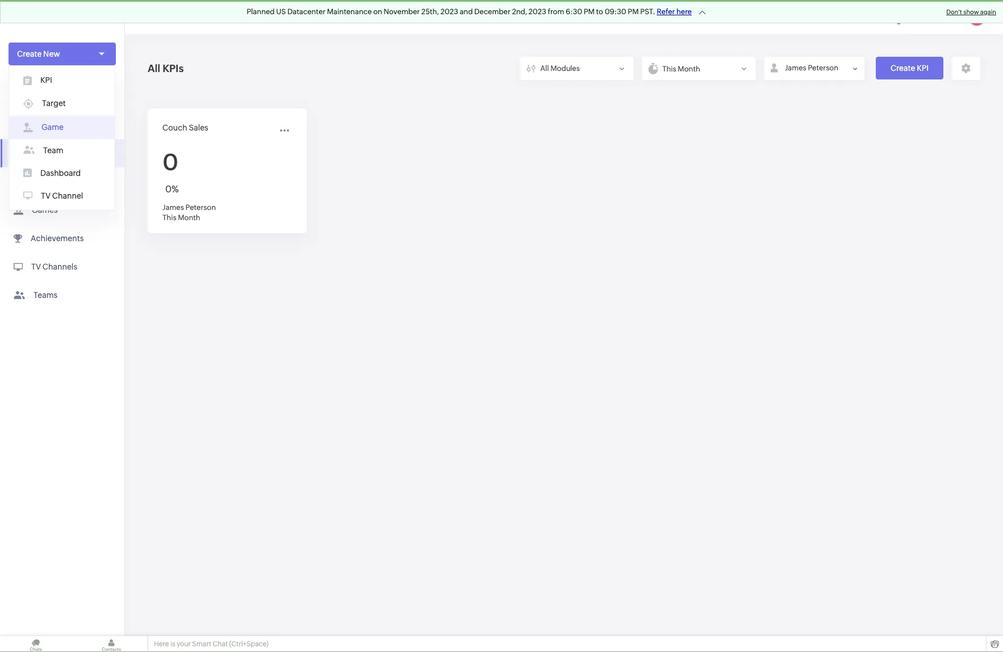 Task type: locate. For each thing, give the bounding box(es) containing it.
1 horizontal spatial kpis
[[163, 63, 184, 74]]

0 horizontal spatial tv
[[31, 262, 41, 271]]

pm left pst.
[[628, 7, 639, 16]]

here is your smart chat (ctrl+space)
[[154, 641, 269, 648]]

tv inside list
[[31, 262, 41, 271]]

chats image
[[0, 637, 72, 653]]

tv for tv channel
[[41, 191, 51, 200]]

1 vertical spatial kpi
[[40, 76, 52, 85]]

1 horizontal spatial create
[[891, 64, 915, 73]]

maintenance
[[327, 7, 372, 16]]

peterson inside james peterson this month
[[185, 203, 216, 212]]

peterson for james peterson this month
[[185, 203, 216, 212]]

tv for tv channels
[[31, 262, 41, 271]]

(ctrl+space)
[[229, 641, 269, 648]]

kpi
[[917, 64, 929, 73], [40, 76, 52, 85]]

create kpi
[[891, 64, 929, 73]]

december
[[474, 7, 510, 16]]

james inside james peterson this month
[[162, 203, 184, 212]]

2023 left the and
[[440, 7, 458, 16]]

show
[[963, 9, 979, 16]]

here
[[154, 641, 169, 648]]

6:30
[[566, 7, 582, 16]]

1 horizontal spatial james
[[785, 64, 806, 72]]

target
[[42, 99, 66, 108]]

pm left the to
[[584, 7, 595, 16]]

james for james peterson this month
[[162, 203, 184, 212]]

0 horizontal spatial kpi
[[40, 76, 52, 85]]

1 horizontal spatial kpi
[[917, 64, 929, 73]]

create
[[17, 49, 42, 59], [891, 64, 915, 73]]

smart
[[192, 641, 211, 648]]

peterson for james peterson
[[808, 64, 838, 72]]

james
[[785, 64, 806, 72], [162, 203, 184, 212]]

home
[[32, 92, 55, 101]]

1 vertical spatial james
[[162, 203, 184, 212]]

from
[[548, 7, 564, 16]]

0 vertical spatial peterson
[[808, 64, 838, 72]]

0 horizontal spatial peterson
[[185, 203, 216, 212]]

1 horizontal spatial peterson
[[808, 64, 838, 72]]

peterson
[[808, 64, 838, 72], [185, 203, 216, 212]]

tv
[[41, 191, 51, 200], [31, 262, 41, 271]]

couch sales
[[162, 123, 208, 132]]

0 horizontal spatial create
[[17, 49, 42, 59]]

all
[[148, 63, 160, 74]]

refer here link
[[657, 7, 692, 16]]

game
[[41, 123, 64, 132]]

2023 right the 2nd,
[[529, 7, 546, 16]]

kpis up targets
[[31, 149, 46, 158]]

november
[[384, 7, 420, 16]]

pm
[[584, 7, 595, 16], [628, 7, 639, 16]]

1 horizontal spatial 2023
[[529, 7, 546, 16]]

0 vertical spatial tv
[[41, 191, 51, 200]]

25th,
[[421, 7, 439, 16]]

1 horizontal spatial tv
[[41, 191, 51, 200]]

kpis right all
[[163, 63, 184, 74]]

0 horizontal spatial james
[[162, 203, 184, 212]]

tv down targets
[[41, 191, 51, 200]]

0 vertical spatial kpi
[[917, 64, 929, 73]]

0%
[[165, 184, 179, 195]]

1 2023 from the left
[[440, 7, 458, 16]]

team
[[43, 146, 63, 155]]

2023
[[440, 7, 458, 16], [529, 7, 546, 16]]

1 vertical spatial create
[[891, 64, 915, 73]]

james peterson this month
[[162, 203, 216, 222]]

1 horizontal spatial pm
[[628, 7, 639, 16]]

chat
[[213, 641, 228, 648]]

1 vertical spatial peterson
[[185, 203, 216, 212]]

2nd,
[[512, 7, 527, 16]]

0
[[162, 149, 178, 176]]

1 vertical spatial kpis
[[31, 149, 46, 158]]

new
[[43, 49, 60, 59]]

kpi inside button
[[917, 64, 929, 73]]

again
[[980, 9, 996, 16]]

0 vertical spatial james
[[785, 64, 806, 72]]

datacenter
[[287, 7, 326, 16]]

kpis
[[163, 63, 184, 74], [31, 149, 46, 158]]

tv left channels
[[31, 262, 41, 271]]

list
[[0, 82, 124, 310]]

1 vertical spatial tv
[[31, 262, 41, 271]]

on
[[373, 7, 382, 16]]

kpis inside list
[[31, 149, 46, 158]]

don't
[[946, 9, 962, 16]]

0 vertical spatial kpis
[[163, 63, 184, 74]]

create inside create kpi button
[[891, 64, 915, 73]]

0 horizontal spatial 2023
[[440, 7, 458, 16]]

and
[[460, 7, 473, 16]]

don't show again
[[946, 9, 996, 16]]

all kpis
[[148, 63, 184, 74]]

couch
[[162, 123, 187, 132]]

0 vertical spatial create
[[17, 49, 42, 59]]

0 horizontal spatial pm
[[584, 7, 595, 16]]

0 horizontal spatial kpis
[[31, 149, 46, 158]]

channels
[[42, 262, 77, 271]]

here
[[676, 7, 692, 16]]



Task type: vqa. For each thing, say whether or not it's contained in the screenshot.
the top Create
yes



Task type: describe. For each thing, give the bounding box(es) containing it.
to
[[596, 7, 603, 16]]

create kpi button
[[876, 57, 943, 80]]

pst.
[[640, 7, 655, 16]]

this
[[162, 213, 176, 222]]

month
[[178, 213, 200, 222]]

2 2023 from the left
[[529, 7, 546, 16]]

teams
[[34, 291, 57, 300]]

is
[[170, 641, 175, 648]]

create new
[[17, 49, 60, 59]]

targets
[[32, 177, 60, 186]]

games
[[32, 206, 58, 215]]

james peterson
[[785, 64, 838, 72]]

1 pm from the left
[[584, 7, 595, 16]]

contacts image
[[76, 637, 147, 653]]

don't show again link
[[946, 9, 996, 16]]

planned us datacenter maintenance on november 25th, 2023 and december 2nd, 2023 from 6:30 pm to 09:30 pm pst. refer here
[[247, 7, 692, 16]]

planned
[[247, 7, 275, 16]]

dashboards
[[31, 120, 75, 130]]

james for james peterson
[[785, 64, 806, 72]]

sales
[[189, 123, 208, 132]]

us
[[276, 7, 286, 16]]

2 pm from the left
[[628, 7, 639, 16]]

tv channel
[[41, 191, 83, 200]]

list containing home
[[0, 82, 124, 310]]

your
[[177, 641, 191, 648]]

channel
[[52, 191, 83, 200]]

09:30
[[605, 7, 626, 16]]

create for create kpi
[[891, 64, 915, 73]]

user image
[[968, 8, 986, 26]]

motivator
[[26, 12, 67, 22]]

dashboard
[[40, 169, 81, 178]]

create for create new
[[17, 49, 42, 59]]

achievements
[[31, 234, 84, 243]]

tv channels
[[31, 262, 77, 271]]

refer
[[657, 7, 675, 16]]



